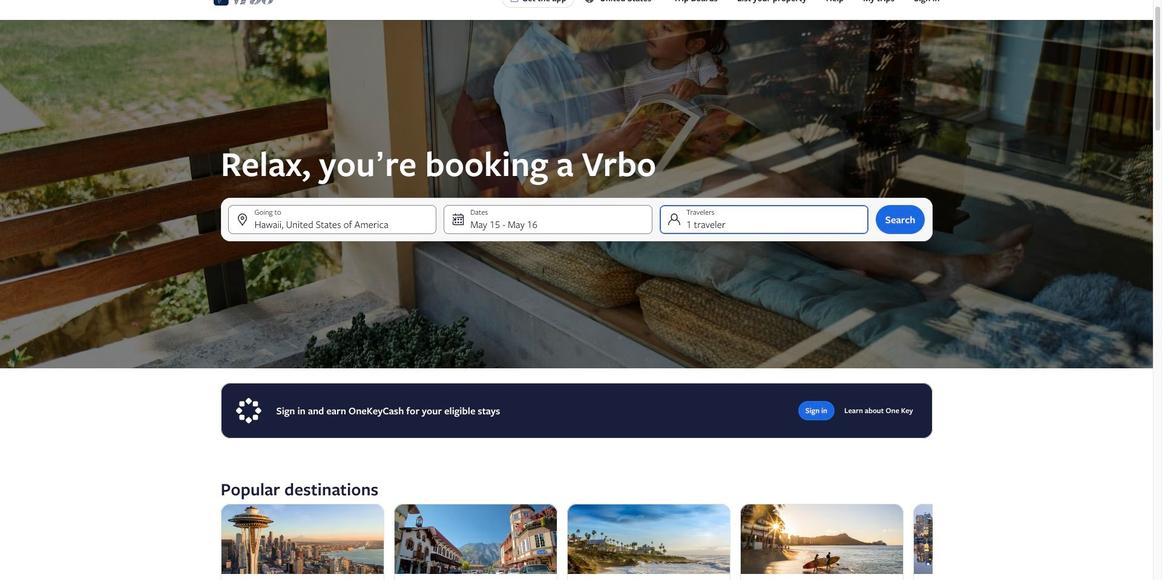 Task type: vqa. For each thing, say whether or not it's contained in the screenshot.
Leavenworth Featuring A Small Town Or Village And Street Scenes Image
yes



Task type: locate. For each thing, give the bounding box(es) containing it.
small image
[[584, 0, 595, 4]]

leavenworth featuring a small town or village and street scenes image
[[394, 504, 557, 575]]

waikiki beach featuring a coastal town, kayaking or canoeing and a sunset image
[[740, 504, 904, 575]]

vrbo logo image
[[213, 0, 274, 8]]

main content
[[0, 20, 1154, 581]]



Task type: describe. For each thing, give the bounding box(es) containing it.
show next card image
[[926, 546, 940, 560]]

wizard region
[[0, 20, 1154, 369]]

download the app button image
[[510, 0, 520, 3]]

stanley park showing a high rise building, a bay or harbor and a city image
[[914, 504, 1077, 575]]



